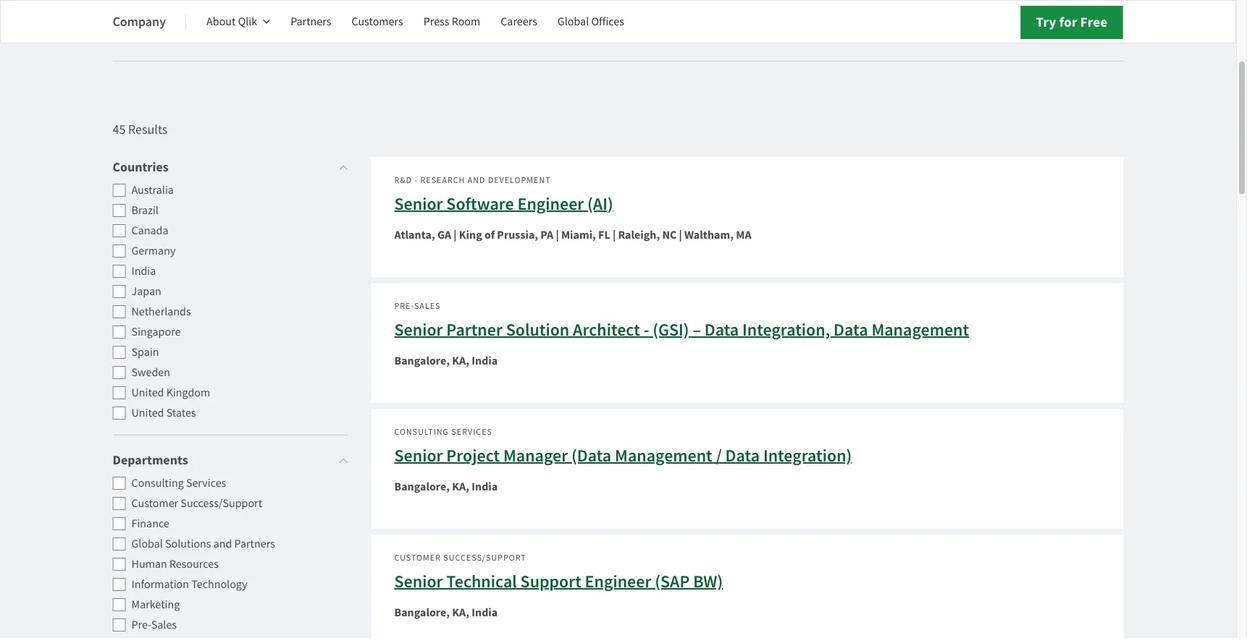 Task type: describe. For each thing, give the bounding box(es) containing it.
global offices link
[[558, 4, 624, 39]]

technology
[[191, 578, 247, 593]]

and inside r&d - research and development senior software engineer (ai)
[[468, 175, 486, 186]]

management inside pre-sales senior partner solution architect - (gsi) – data integration, data management
[[872, 319, 969, 342]]

germany
[[131, 244, 176, 259]]

marketing
[[131, 598, 180, 613]]

r&d - research and development senior software engineer (ai)
[[394, 175, 613, 216]]

ka, for project
[[452, 480, 469, 495]]

india inside australia brazil canada germany india japan netherlands singapore spain sweden united kingdom united states
[[131, 264, 156, 279]]

pa
[[541, 228, 554, 243]]

solution
[[506, 319, 570, 342]]

software
[[446, 193, 514, 216]]

kingdom
[[166, 386, 210, 401]]

success/support inside consulting services customer success/support finance global solutions and partners human resources information technology marketing pre-sales
[[181, 497, 262, 512]]

pre-sales senior partner solution architect - (gsi) – data integration, data management
[[394, 301, 969, 342]]

consulting services customer success/support finance global solutions and partners human resources information technology marketing pre-sales
[[131, 477, 275, 633]]

sales inside pre-sales senior partner solution architect - (gsi) – data integration, data management
[[414, 301, 441, 312]]

global inside global offices link
[[558, 14, 589, 29]]

company
[[113, 13, 166, 30]]

and inside consulting services customer success/support finance global solutions and partners human resources information technology marketing pre-sales
[[213, 537, 232, 552]]

bangalore, for project
[[394, 480, 450, 495]]

try for free
[[1036, 13, 1108, 31]]

senior technical support engineer (sap bw) link
[[394, 571, 723, 594]]

fl
[[598, 228, 610, 243]]

consulting for customer
[[131, 477, 184, 491]]

(data
[[572, 445, 612, 468]]

for
[[1060, 13, 1078, 31]]

1 | from the left
[[454, 228, 457, 243]]

4 | from the left
[[679, 228, 682, 243]]

bw)
[[693, 571, 723, 594]]

bangalore, for partner
[[394, 354, 450, 369]]

press room link
[[424, 4, 480, 39]]

states
[[166, 406, 196, 421]]

try
[[1036, 13, 1057, 31]]

1 united from the top
[[131, 386, 164, 401]]

–
[[693, 319, 701, 342]]

consulting for senior
[[394, 427, 449, 438]]

solutions
[[165, 537, 211, 552]]

bangalore, ka, india for partner
[[394, 354, 498, 369]]

try for free link
[[1021, 6, 1123, 39]]

consulting services senior project manager (data management / data integration)
[[394, 427, 852, 468]]

global inside consulting services customer success/support finance global solutions and partners human resources information technology marketing pre-sales
[[131, 537, 163, 552]]

services for project
[[452, 427, 493, 438]]

departments button
[[113, 451, 348, 471]]

data inside 'consulting services senior project manager (data management / data integration)'
[[726, 445, 760, 468]]

india for senior technical support engineer (sap bw)
[[472, 606, 498, 622]]

miami,
[[561, 228, 596, 243]]

3 | from the left
[[613, 228, 616, 243]]

customer success/support senior technical support engineer (sap bw)
[[394, 553, 723, 594]]

king
[[459, 228, 482, 243]]

senior for senior technical support engineer (sap bw)
[[394, 571, 443, 594]]

singapore
[[131, 325, 181, 340]]

countries
[[113, 159, 169, 176]]

press
[[424, 14, 449, 29]]

engineer inside r&d - research and development senior software engineer (ai)
[[518, 193, 584, 216]]

r&d
[[394, 175, 412, 186]]

45 results
[[113, 122, 168, 138]]

45
[[113, 122, 126, 138]]

(gsi)
[[653, 319, 689, 342]]

spain
[[131, 346, 159, 360]]

data right integration, at the right of the page
[[834, 319, 868, 342]]

support
[[521, 571, 582, 594]]

ka, for partner
[[452, 354, 469, 369]]

press room
[[424, 14, 480, 29]]

qlik
[[238, 14, 257, 29]]

bangalore, ka, india for project
[[394, 480, 498, 495]]

senior partner solution architect - (gsi) – data integration, data management link
[[394, 319, 969, 342]]

partner
[[446, 319, 503, 342]]

partners inside consulting services customer success/support finance global solutions and partners human resources information technology marketing pre-sales
[[234, 537, 275, 552]]

prussia,
[[497, 228, 538, 243]]

human
[[131, 558, 167, 573]]

about
[[207, 14, 236, 29]]

raleigh,
[[618, 228, 660, 243]]

management inside 'consulting services senior project manager (data management / data integration)'
[[615, 445, 713, 468]]



Task type: locate. For each thing, give the bounding box(es) containing it.
/
[[716, 445, 722, 468]]

- inside pre-sales senior partner solution architect - (gsi) – data integration, data management
[[644, 319, 649, 342]]

0 horizontal spatial and
[[213, 537, 232, 552]]

bangalore, ka, india down project
[[394, 480, 498, 495]]

services
[[452, 427, 493, 438], [186, 477, 226, 491]]

united down sweden
[[131, 386, 164, 401]]

consulting
[[394, 427, 449, 438], [131, 477, 184, 491]]

senior project manager (data management / data integration) link
[[394, 445, 852, 468]]

- inside r&d - research and development senior software engineer (ai)
[[415, 175, 418, 186]]

0 horizontal spatial engineer
[[518, 193, 584, 216]]

and right solutions
[[213, 537, 232, 552]]

1 horizontal spatial success/support
[[444, 553, 526, 564]]

| right the fl
[[613, 228, 616, 243]]

atlanta, ga | king of prussia, pa | miami, fl | raleigh, nc | waltham, ma
[[394, 228, 752, 243]]

0 vertical spatial consulting
[[394, 427, 449, 438]]

3 bangalore, ka, india from the top
[[394, 606, 498, 622]]

services inside consulting services customer success/support finance global solutions and partners human resources information technology marketing pre-sales
[[186, 477, 226, 491]]

information
[[131, 578, 189, 593]]

1 horizontal spatial management
[[872, 319, 969, 342]]

1 bangalore, from the top
[[394, 354, 450, 369]]

consulting inside 'consulting services senior project manager (data management / data integration)'
[[394, 427, 449, 438]]

global
[[558, 14, 589, 29], [131, 537, 163, 552]]

services inside 'consulting services senior project manager (data management / data integration)'
[[452, 427, 493, 438]]

departments
[[113, 452, 188, 470]]

about qlik link
[[207, 4, 270, 39]]

senior left the partner
[[394, 319, 443, 342]]

1 vertical spatial bangalore,
[[394, 480, 450, 495]]

1 vertical spatial consulting
[[131, 477, 184, 491]]

global up human
[[131, 537, 163, 552]]

3 ka, from the top
[[452, 606, 469, 622]]

0 horizontal spatial -
[[415, 175, 418, 186]]

1 vertical spatial and
[[213, 537, 232, 552]]

senior left technical
[[394, 571, 443, 594]]

2 senior from the top
[[394, 319, 443, 342]]

resources
[[169, 558, 219, 573]]

bangalore, ka, india down the partner
[[394, 354, 498, 369]]

0 vertical spatial united
[[131, 386, 164, 401]]

india for senior partner solution architect - (gsi) – data integration, data management
[[472, 354, 498, 369]]

1 senior from the top
[[394, 193, 443, 216]]

1 horizontal spatial customer
[[394, 553, 441, 564]]

bangalore, ka, india
[[394, 354, 498, 369], [394, 480, 498, 495], [394, 606, 498, 622]]

japan
[[131, 285, 161, 300]]

1 vertical spatial success/support
[[444, 553, 526, 564]]

3 bangalore, from the top
[[394, 606, 450, 622]]

0 vertical spatial bangalore, ka, india
[[394, 354, 498, 369]]

0 vertical spatial services
[[452, 427, 493, 438]]

management
[[872, 319, 969, 342], [615, 445, 713, 468]]

1 bangalore, ka, india from the top
[[394, 354, 498, 369]]

india down technical
[[472, 606, 498, 622]]

-
[[415, 175, 418, 186], [644, 319, 649, 342]]

technical
[[446, 571, 517, 594]]

project
[[446, 445, 500, 468]]

data right /
[[726, 445, 760, 468]]

bangalore, ka, india for technical
[[394, 606, 498, 622]]

1 horizontal spatial sales
[[414, 301, 441, 312]]

3 senior from the top
[[394, 445, 443, 468]]

0 vertical spatial sales
[[414, 301, 441, 312]]

sales down marketing
[[151, 619, 177, 633]]

sales down atlanta,
[[414, 301, 441, 312]]

services up project
[[452, 427, 493, 438]]

1 horizontal spatial -
[[644, 319, 649, 342]]

development
[[488, 175, 551, 186]]

india down project
[[472, 480, 498, 495]]

engineer inside customer success/support senior technical support engineer (sap bw)
[[585, 571, 652, 594]]

nc
[[662, 228, 677, 243]]

atlanta,
[[394, 228, 435, 243]]

customers
[[352, 14, 403, 29]]

integration)
[[763, 445, 852, 468]]

|
[[454, 228, 457, 243], [556, 228, 559, 243], [613, 228, 616, 243], [679, 228, 682, 243]]

partners up the technology
[[234, 537, 275, 552]]

india for senior project manager (data management / data integration)
[[472, 480, 498, 495]]

engineer
[[518, 193, 584, 216], [585, 571, 652, 594]]

1 vertical spatial engineer
[[585, 571, 652, 594]]

0 vertical spatial engineer
[[518, 193, 584, 216]]

pre- inside consulting services customer success/support finance global solutions and partners human resources information technology marketing pre-sales
[[131, 619, 151, 633]]

1 vertical spatial pre-
[[131, 619, 151, 633]]

partners right the qlik at the top of page
[[291, 14, 331, 29]]

company menu bar
[[113, 4, 645, 39]]

| right ga
[[454, 228, 457, 243]]

about qlik
[[207, 14, 257, 29]]

sales
[[414, 301, 441, 312], [151, 619, 177, 633]]

0 horizontal spatial global
[[131, 537, 163, 552]]

1 horizontal spatial and
[[468, 175, 486, 186]]

ga
[[437, 228, 451, 243]]

partners
[[291, 14, 331, 29], [234, 537, 275, 552]]

success/support down departments dropdown button
[[181, 497, 262, 512]]

senior inside pre-sales senior partner solution architect - (gsi) – data integration, data management
[[394, 319, 443, 342]]

1 horizontal spatial pre-
[[394, 301, 414, 312]]

0 horizontal spatial consulting
[[131, 477, 184, 491]]

united
[[131, 386, 164, 401], [131, 406, 164, 421]]

0 vertical spatial ka,
[[452, 354, 469, 369]]

bangalore, ka, india down technical
[[394, 606, 498, 622]]

1 vertical spatial customer
[[394, 553, 441, 564]]

senior software engineer (ai) link
[[394, 193, 613, 216]]

1 vertical spatial services
[[186, 477, 226, 491]]

0 vertical spatial global
[[558, 14, 589, 29]]

0 horizontal spatial partners
[[234, 537, 275, 552]]

finance
[[131, 517, 169, 532]]

1 horizontal spatial services
[[452, 427, 493, 438]]

0 horizontal spatial management
[[615, 445, 713, 468]]

engineer left (sap
[[585, 571, 652, 594]]

ka,
[[452, 354, 469, 369], [452, 480, 469, 495], [452, 606, 469, 622]]

| right pa
[[556, 228, 559, 243]]

united left the states in the bottom of the page
[[131, 406, 164, 421]]

brazil
[[131, 204, 159, 218]]

global offices
[[558, 14, 624, 29]]

1 vertical spatial management
[[615, 445, 713, 468]]

customer inside consulting services customer success/support finance global solutions and partners human resources information technology marketing pre-sales
[[131, 497, 178, 512]]

offices
[[591, 14, 624, 29]]

bangalore, down technical
[[394, 606, 450, 622]]

pre- down atlanta,
[[394, 301, 414, 312]]

consulting inside consulting services customer success/support finance global solutions and partners human resources information technology marketing pre-sales
[[131, 477, 184, 491]]

senior for senior project manager (data management / data integration)
[[394, 445, 443, 468]]

0 horizontal spatial success/support
[[181, 497, 262, 512]]

customer
[[131, 497, 178, 512], [394, 553, 441, 564]]

pre- down marketing
[[131, 619, 151, 633]]

1 vertical spatial global
[[131, 537, 163, 552]]

bangalore, for technical
[[394, 606, 450, 622]]

waltham,
[[685, 228, 734, 243]]

sales inside consulting services customer success/support finance global solutions and partners human resources information technology marketing pre-sales
[[151, 619, 177, 633]]

1 ka, from the top
[[452, 354, 469, 369]]

india down the partner
[[472, 354, 498, 369]]

ka, down the partner
[[452, 354, 469, 369]]

ma
[[736, 228, 752, 243]]

services for success/support
[[186, 477, 226, 491]]

of
[[485, 228, 495, 243]]

consulting up project
[[394, 427, 449, 438]]

netherlands
[[131, 305, 191, 320]]

sweden
[[131, 366, 170, 381]]

1 vertical spatial partners
[[234, 537, 275, 552]]

australia
[[131, 183, 174, 198]]

0 vertical spatial success/support
[[181, 497, 262, 512]]

countries button
[[113, 158, 348, 178]]

1 vertical spatial sales
[[151, 619, 177, 633]]

ka, down project
[[452, 480, 469, 495]]

ka, down technical
[[452, 606, 469, 622]]

careers link
[[501, 4, 537, 39]]

canada
[[131, 224, 168, 239]]

2 vertical spatial bangalore,
[[394, 606, 450, 622]]

1 horizontal spatial consulting
[[394, 427, 449, 438]]

(sap
[[655, 571, 690, 594]]

2 united from the top
[[131, 406, 164, 421]]

services down departments dropdown button
[[186, 477, 226, 491]]

0 vertical spatial management
[[872, 319, 969, 342]]

| right "nc"
[[679, 228, 682, 243]]

1 vertical spatial ka,
[[452, 480, 469, 495]]

2 bangalore, from the top
[[394, 480, 450, 495]]

manager
[[503, 445, 568, 468]]

senior for senior partner solution architect - (gsi) – data integration, data management
[[394, 319, 443, 342]]

global left 'offices'
[[558, 14, 589, 29]]

integration,
[[742, 319, 830, 342]]

senior inside 'consulting services senior project manager (data management / data integration)'
[[394, 445, 443, 468]]

- right r&d
[[415, 175, 418, 186]]

4 senior from the top
[[394, 571, 443, 594]]

and up the software
[[468, 175, 486, 186]]

0 vertical spatial and
[[468, 175, 486, 186]]

senior left project
[[394, 445, 443, 468]]

engineer up pa
[[518, 193, 584, 216]]

data
[[705, 319, 739, 342], [834, 319, 868, 342], [726, 445, 760, 468]]

0 vertical spatial partners
[[291, 14, 331, 29]]

0 vertical spatial customer
[[131, 497, 178, 512]]

1 horizontal spatial engineer
[[585, 571, 652, 594]]

2 | from the left
[[556, 228, 559, 243]]

customers link
[[352, 4, 403, 39]]

senior inside r&d - research and development senior software engineer (ai)
[[394, 193, 443, 216]]

success/support inside customer success/support senior technical support engineer (sap bw)
[[444, 553, 526, 564]]

architect
[[573, 319, 640, 342]]

senior down r&d
[[394, 193, 443, 216]]

india up japan
[[131, 264, 156, 279]]

2 bangalore, ka, india from the top
[[394, 480, 498, 495]]

1 vertical spatial -
[[644, 319, 649, 342]]

customer inside customer success/support senior technical support engineer (sap bw)
[[394, 553, 441, 564]]

0 vertical spatial -
[[415, 175, 418, 186]]

success/support up technical
[[444, 553, 526, 564]]

1 vertical spatial united
[[131, 406, 164, 421]]

careers
[[501, 14, 537, 29]]

1 horizontal spatial global
[[558, 14, 589, 29]]

and
[[468, 175, 486, 186], [213, 537, 232, 552]]

- left (gsi)
[[644, 319, 649, 342]]

consulting down departments
[[131, 477, 184, 491]]

0 horizontal spatial pre-
[[131, 619, 151, 633]]

india
[[131, 264, 156, 279], [472, 354, 498, 369], [472, 480, 498, 495], [472, 606, 498, 622]]

results
[[128, 122, 168, 138]]

2 ka, from the top
[[452, 480, 469, 495]]

senior inside customer success/support senior technical support engineer (sap bw)
[[394, 571, 443, 594]]

0 horizontal spatial sales
[[151, 619, 177, 633]]

pre- inside pre-sales senior partner solution architect - (gsi) – data integration, data management
[[394, 301, 414, 312]]

0 vertical spatial pre-
[[394, 301, 414, 312]]

0 vertical spatial bangalore,
[[394, 354, 450, 369]]

2 vertical spatial bangalore, ka, india
[[394, 606, 498, 622]]

(ai)
[[588, 193, 613, 216]]

free
[[1081, 13, 1108, 31]]

2 vertical spatial ka,
[[452, 606, 469, 622]]

pre-
[[394, 301, 414, 312], [131, 619, 151, 633]]

0 horizontal spatial services
[[186, 477, 226, 491]]

australia brazil canada germany india japan netherlands singapore spain sweden united kingdom united states
[[131, 183, 210, 421]]

research
[[421, 175, 465, 186]]

partners link
[[291, 4, 331, 39]]

0 horizontal spatial customer
[[131, 497, 178, 512]]

bangalore, down the partner
[[394, 354, 450, 369]]

room
[[452, 14, 480, 29]]

data right –
[[705, 319, 739, 342]]

bangalore,
[[394, 354, 450, 369], [394, 480, 450, 495], [394, 606, 450, 622]]

1 vertical spatial bangalore, ka, india
[[394, 480, 498, 495]]

success/support
[[181, 497, 262, 512], [444, 553, 526, 564]]

bangalore, down project
[[394, 480, 450, 495]]

partners inside company "menu bar"
[[291, 14, 331, 29]]

1 horizontal spatial partners
[[291, 14, 331, 29]]

ka, for technical
[[452, 606, 469, 622]]



Task type: vqa. For each thing, say whether or not it's contained in the screenshot.
-
yes



